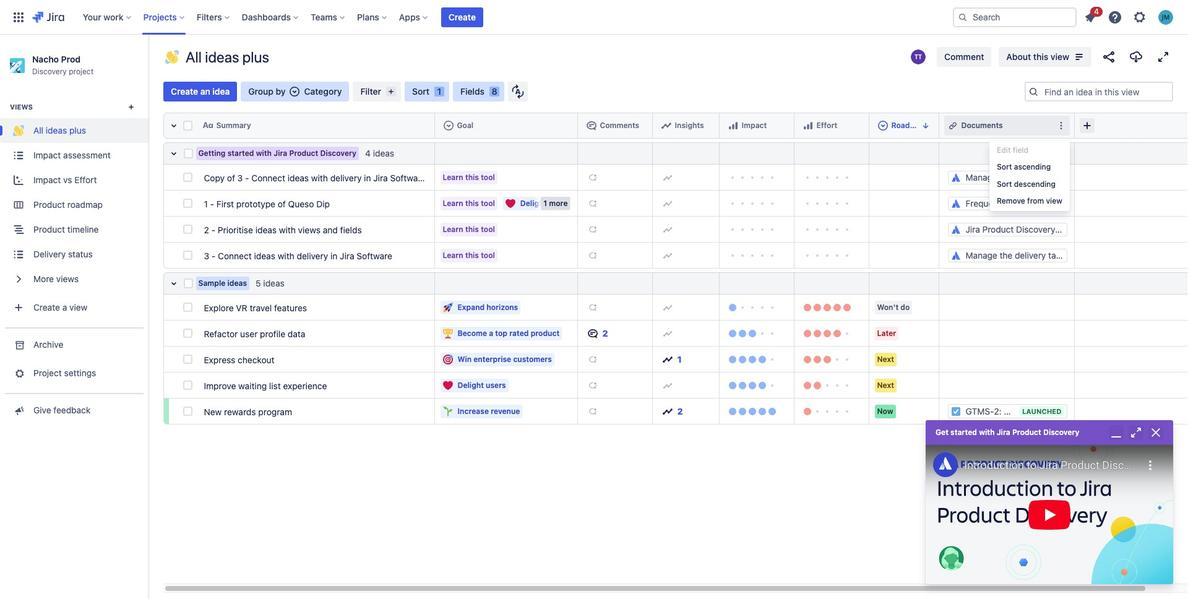 Task type: locate. For each thing, give the bounding box(es) containing it.
express
[[204, 355, 236, 365]]

become
[[458, 329, 487, 338]]

:trophy: image
[[443, 329, 453, 338], [443, 329, 453, 338]]

create right "apps" dropdown button
[[449, 11, 476, 22]]

a inside the create a view dropdown button
[[62, 302, 67, 313]]

1 horizontal spatial a
[[489, 329, 494, 338]]

- for prioritise
[[212, 224, 216, 235]]

2 vertical spatial view
[[69, 302, 88, 313]]

a for become
[[489, 329, 494, 338]]

roadmap
[[892, 121, 926, 130]]

jira image
[[32, 10, 64, 24], [32, 10, 64, 24]]

0 horizontal spatial all
[[33, 125, 43, 136]]

explore
[[204, 303, 234, 313]]

0 vertical spatial 3
[[238, 172, 243, 183]]

2 right comments image
[[603, 328, 608, 338]]

prototype
[[237, 198, 276, 209]]

a
[[62, 302, 67, 313], [489, 329, 494, 338]]

0 vertical spatial delivery
[[331, 172, 362, 183]]

comment
[[945, 51, 985, 62]]

:seedling: image
[[443, 407, 453, 416], [443, 407, 453, 416]]

1 vertical spatial create
[[171, 86, 198, 97]]

tool
[[481, 172, 495, 182], [481, 198, 495, 208], [481, 224, 495, 234], [481, 250, 495, 260]]

collapse all image
[[166, 118, 181, 133]]

learn for copy of 3 - connect ideas with delivery in jira software
[[443, 172, 464, 182]]

delivery down the and
[[297, 250, 328, 261]]

3 learn from the top
[[443, 224, 464, 234]]

this for 2 - prioritise ideas with views and fields
[[466, 224, 479, 234]]

expand horizons
[[458, 303, 518, 312]]

0 horizontal spatial create
[[33, 302, 60, 313]]

next up now at bottom
[[878, 381, 895, 390]]

1 vertical spatial insights image
[[663, 407, 673, 416]]

this inside dropdown button
[[1034, 51, 1049, 62]]

2 vertical spatial impact
[[33, 175, 61, 185]]

your work
[[83, 11, 124, 22]]

view down more views link
[[69, 302, 88, 313]]

0 horizontal spatial delight
[[458, 381, 484, 390]]

1 vertical spatial all ideas plus
[[33, 125, 86, 136]]

1 vertical spatial next
[[878, 381, 895, 390]]

this for copy of 3 - connect ideas with delivery in jira software
[[466, 172, 479, 182]]

effort image
[[803, 121, 813, 130]]

1 button
[[658, 350, 715, 369]]

all ideas plus up idea
[[186, 48, 269, 66]]

become a top rated product
[[458, 329, 560, 338]]

view inside jira product discovery navigation element
[[69, 302, 88, 313]]

learn this tool
[[443, 172, 495, 182], [443, 198, 495, 208], [443, 224, 495, 234], [443, 250, 495, 260]]

0 vertical spatial in
[[364, 172, 371, 183]]

0 vertical spatial view
[[1051, 51, 1070, 62]]

goal
[[457, 121, 474, 130]]

group
[[0, 87, 149, 328]]

add image
[[588, 198, 598, 208], [588, 224, 598, 234], [663, 250, 673, 260], [588, 303, 598, 312], [588, 355, 598, 364], [588, 381, 598, 390], [588, 407, 598, 416]]

1 horizontal spatial plus
[[243, 48, 269, 66]]

0 vertical spatial create
[[449, 11, 476, 22]]

apps button
[[396, 7, 433, 27]]

1 next from the top
[[878, 355, 895, 364]]

impact right impact image
[[742, 121, 768, 130]]

sort up sort descending
[[998, 163, 1013, 172]]

a down more views link
[[62, 302, 67, 313]]

views left the and
[[298, 224, 321, 235]]

of right copy
[[227, 172, 235, 183]]

all up the impact assessment
[[33, 125, 43, 136]]

2 vertical spatial create
[[33, 302, 60, 313]]

autosave is enabled image
[[512, 84, 525, 99]]

0 vertical spatial a
[[62, 302, 67, 313]]

impact up impact vs effort
[[33, 150, 61, 161]]

2 learn this tool from the top
[[443, 198, 495, 208]]

1 horizontal spatial effort
[[817, 121, 838, 130]]

0 vertical spatial 2 button
[[583, 324, 648, 343]]

effort inside 'impact vs effort' link
[[75, 175, 97, 185]]

prod
[[61, 54, 81, 64]]

2 horizontal spatial 2
[[678, 406, 683, 416]]

next down the later
[[878, 355, 895, 364]]

all right :wave: image
[[186, 48, 202, 66]]

in
[[364, 172, 371, 183], [331, 250, 338, 261]]

getting
[[198, 149, 226, 158], [198, 149, 226, 158]]

:wave: image
[[165, 50, 179, 64], [13, 125, 24, 137], [13, 125, 24, 137]]

delivery up fields
[[331, 172, 362, 183]]

0 vertical spatial insights image
[[663, 355, 673, 364]]

0 vertical spatial delight users
[[521, 198, 569, 208]]

add image
[[588, 172, 598, 182], [588, 172, 598, 182], [663, 172, 673, 182], [588, 198, 598, 208], [663, 198, 673, 208], [588, 224, 598, 234], [663, 224, 673, 234], [588, 250, 598, 260], [588, 250, 598, 260], [588, 303, 598, 312], [663, 303, 673, 312], [663, 329, 673, 338], [588, 355, 598, 364], [588, 381, 598, 390], [663, 381, 673, 390], [588, 407, 598, 416]]

1 horizontal spatial 3
[[238, 172, 243, 183]]

give
[[33, 405, 51, 416]]

primary element
[[7, 0, 944, 34]]

get started with jira product discovery
[[936, 428, 1080, 437]]

plus inside jira product discovery navigation element
[[69, 125, 86, 136]]

create left an
[[171, 86, 198, 97]]

1 insights image from the top
[[663, 355, 673, 364]]

2 insights image from the top
[[663, 407, 673, 416]]

4 tool from the top
[[481, 250, 495, 260]]

effort button
[[800, 116, 865, 136]]

create inside dropdown button
[[33, 302, 60, 313]]

1 horizontal spatial get
[[1106, 404, 1120, 414]]

0 horizontal spatial plus
[[69, 125, 86, 136]]

1 vertical spatial effort
[[75, 175, 97, 185]]

plans button
[[354, 7, 392, 27]]

1 learn this tool from the top
[[443, 172, 495, 182]]

expand image
[[1157, 50, 1172, 64]]

views inside more views link
[[56, 274, 79, 285]]

create inside create button
[[449, 11, 476, 22]]

1 horizontal spatial delight
[[521, 198, 547, 208]]

1 horizontal spatial in
[[364, 172, 371, 183]]

filter
[[361, 86, 381, 97]]

2 button
[[583, 324, 648, 343], [658, 402, 715, 421]]

give feedback button
[[0, 398, 149, 423]]

view
[[1051, 51, 1070, 62], [1047, 196, 1063, 206], [69, 302, 88, 313]]

revenue
[[491, 407, 520, 416]]

1 horizontal spatial 2 button
[[658, 402, 715, 421]]

1 horizontal spatial of
[[278, 198, 286, 209]]

2 left "prioritise"
[[204, 224, 209, 235]]

0 vertical spatial all ideas plus
[[186, 48, 269, 66]]

1 vertical spatial sort
[[998, 163, 1013, 172]]

0 vertical spatial plus
[[243, 48, 269, 66]]

- for connect
[[212, 250, 216, 261]]

2 horizontal spatial create
[[449, 11, 476, 22]]

now
[[878, 407, 894, 416]]

0 vertical spatial software
[[390, 172, 426, 183]]

1 vertical spatial connect
[[218, 250, 252, 261]]

impact left vs
[[33, 175, 61, 185]]

1 vertical spatial 2
[[603, 328, 608, 338]]

4 learn this tool from the top
[[443, 250, 495, 260]]

5
[[256, 278, 261, 289]]

create for create an idea
[[171, 86, 198, 97]]

2
[[204, 224, 209, 235], [603, 328, 608, 338], [678, 406, 683, 416]]

effort right effort image
[[817, 121, 838, 130]]

roadmap image
[[878, 121, 888, 130]]

0 vertical spatial effort
[[817, 121, 838, 130]]

discovery
[[32, 67, 67, 76], [320, 149, 357, 158], [320, 149, 357, 158], [1044, 428, 1080, 437]]

0 horizontal spatial all ideas plus
[[33, 125, 86, 136]]

1 vertical spatial a
[[489, 329, 494, 338]]

filters button
[[193, 7, 234, 27]]

2 down '1' button
[[678, 406, 683, 416]]

insights image
[[662, 121, 672, 130]]

insights image inside '1' button
[[663, 355, 673, 364]]

of left queso
[[278, 198, 286, 209]]

about this view
[[1007, 51, 1070, 62]]

0 horizontal spatial users
[[486, 381, 506, 390]]

1 vertical spatial delight
[[458, 381, 484, 390]]

delight
[[521, 198, 547, 208], [458, 381, 484, 390]]

learn this tool for 3 - connect ideas with delivery in jira software
[[443, 250, 495, 260]]

group containing all ideas plus
[[0, 87, 149, 328]]

insights
[[675, 121, 705, 130]]

a left 'top' at bottom left
[[489, 329, 494, 338]]

3 right copy
[[238, 172, 243, 183]]

0 horizontal spatial a
[[62, 302, 67, 313]]

-
[[245, 172, 249, 183], [210, 198, 214, 209], [212, 224, 216, 235], [212, 250, 216, 261]]

0 vertical spatial all
[[186, 48, 202, 66]]

1 horizontal spatial all ideas plus
[[186, 48, 269, 66]]

won't do
[[878, 303, 911, 312]]

all ideas plus up the impact assessment
[[33, 125, 86, 136]]

0 horizontal spatial get
[[936, 428, 949, 437]]

- left first
[[210, 198, 214, 209]]

- up the sample
[[212, 250, 216, 261]]

list
[[269, 381, 281, 391]]

0 vertical spatial views
[[298, 224, 321, 235]]

category
[[304, 86, 342, 97]]

2 vertical spatial 2
[[678, 406, 683, 416]]

sort right the filter 'button'
[[412, 86, 430, 97]]

product
[[289, 149, 319, 158], [289, 149, 319, 158], [33, 200, 65, 210], [33, 224, 65, 235], [1013, 428, 1042, 437]]

insights image
[[663, 355, 673, 364], [663, 407, 673, 416]]

show description image
[[1073, 50, 1087, 64]]

0 vertical spatial sort
[[412, 86, 430, 97]]

cell
[[435, 113, 578, 139], [578, 113, 653, 139], [653, 113, 720, 139], [720, 113, 795, 139], [795, 113, 870, 139], [870, 113, 940, 139], [940, 113, 1076, 139], [1076, 113, 1189, 139], [940, 142, 1076, 165], [1076, 142, 1189, 165], [1076, 165, 1189, 191], [870, 191, 940, 217], [1076, 191, 1189, 217], [870, 217, 940, 243], [1076, 217, 1189, 243], [870, 243, 940, 269], [1076, 243, 1189, 269], [940, 295, 1076, 321], [1076, 295, 1189, 321], [940, 321, 1076, 347], [1076, 321, 1189, 347], [940, 347, 1076, 373], [1076, 347, 1189, 373], [940, 373, 1076, 399], [1076, 373, 1189, 399], [1076, 399, 1189, 425]]

impact
[[742, 121, 768, 130], [33, 150, 61, 161], [33, 175, 61, 185]]

timeline
[[67, 224, 99, 235]]

0 horizontal spatial delivery
[[297, 250, 328, 261]]

prioritise
[[218, 224, 253, 235]]

project
[[33, 368, 62, 379]]

2 vertical spatial sort
[[998, 179, 1013, 189]]

1 vertical spatial impact
[[33, 150, 61, 161]]

learn this tool for copy of 3 - connect ideas with delivery in jira software
[[443, 172, 495, 182]]

delight left more
[[521, 198, 547, 208]]

0 vertical spatial users
[[549, 198, 569, 208]]

1 horizontal spatial create
[[171, 86, 198, 97]]

connect up 1 - first prototype of queso dip
[[252, 172, 285, 183]]

0 horizontal spatial 2 button
[[583, 324, 648, 343]]

about
[[1007, 51, 1032, 62]]

1 learn from the top
[[443, 172, 464, 182]]

jira product discovery navigation element
[[0, 35, 149, 599]]

header.more image
[[1057, 121, 1067, 130]]

of
[[227, 172, 235, 183], [278, 198, 286, 209]]

:heart: image
[[506, 198, 516, 208], [506, 198, 516, 208], [443, 381, 453, 390]]

banner
[[0, 0, 1189, 35]]

0 vertical spatial 2
[[204, 224, 209, 235]]

effort right vs
[[75, 175, 97, 185]]

1 vertical spatial of
[[278, 198, 286, 209]]

4
[[1095, 7, 1100, 16], [365, 148, 371, 159], [365, 148, 371, 159]]

1 vertical spatial users
[[486, 381, 506, 390]]

0 horizontal spatial delight users
[[458, 381, 506, 390]]

4 learn from the top
[[443, 250, 464, 260]]

impact for impact
[[742, 121, 768, 130]]

delight right :heart: image
[[458, 381, 484, 390]]

plus
[[243, 48, 269, 66], [69, 125, 86, 136]]

nacho
[[32, 54, 59, 64]]

program
[[258, 407, 292, 417]]

1 vertical spatial delivery
[[297, 250, 328, 261]]

copy of 3 - connect ideas with delivery in jira software
[[204, 172, 426, 183]]

view right from
[[1047, 196, 1063, 206]]

- left "prioritise"
[[212, 224, 216, 235]]

1 vertical spatial all
[[33, 125, 43, 136]]

descending
[[1015, 179, 1056, 189]]

archive
[[33, 340, 63, 350]]

ideas
[[205, 48, 239, 66], [46, 125, 67, 136], [373, 148, 395, 159], [373, 148, 395, 159], [288, 172, 309, 183], [256, 224, 277, 235], [254, 250, 276, 261], [263, 278, 285, 289], [228, 279, 247, 288]]

create a view
[[33, 302, 88, 313]]

plus up impact assessment link
[[69, 125, 86, 136]]

1 vertical spatial view
[[1047, 196, 1063, 206]]

insights image for 2
[[663, 407, 673, 416]]

getting started with jira product discovery
[[198, 149, 357, 158], [198, 149, 357, 158]]

view left show description icon in the right of the page
[[1051, 51, 1070, 62]]

impact inside button
[[742, 121, 768, 130]]

3 learn this tool from the top
[[443, 224, 495, 234]]

0 vertical spatial next
[[878, 355, 895, 364]]

2:
[[1096, 404, 1103, 414]]

1 vertical spatial views
[[56, 274, 79, 285]]

create inside create an idea button
[[171, 86, 198, 97]]

:wave: image
[[165, 50, 179, 64]]

tool for 3 - connect ideas with delivery in jira software
[[481, 250, 495, 260]]

create down more
[[33, 302, 60, 313]]

export image
[[1130, 50, 1144, 64]]

3 - connect ideas with delivery in jira software
[[204, 250, 393, 261]]

1 tool from the top
[[481, 172, 495, 182]]

learn
[[443, 172, 464, 182], [443, 198, 464, 208], [443, 224, 464, 234], [443, 250, 464, 260]]

product
[[531, 329, 560, 338]]

travel
[[250, 303, 272, 313]]

product timeline
[[33, 224, 99, 235]]

plus up group
[[243, 48, 269, 66]]

3 tool from the top
[[481, 224, 495, 234]]

create for create
[[449, 11, 476, 22]]

jira
[[274, 149, 288, 158], [274, 149, 288, 158], [374, 172, 388, 183], [340, 250, 355, 261], [997, 428, 1011, 437]]

a for create
[[62, 302, 67, 313]]

refactor user profile data
[[204, 329, 306, 339]]

:dart: image
[[443, 355, 453, 364]]

2 next from the top
[[878, 381, 895, 390]]

0 horizontal spatial of
[[227, 172, 235, 183]]

banner containing your work
[[0, 0, 1189, 35]]

1 horizontal spatial 2
[[603, 328, 608, 338]]

0 horizontal spatial 3
[[204, 250, 209, 261]]

0 horizontal spatial views
[[56, 274, 79, 285]]

views
[[298, 224, 321, 235], [56, 274, 79, 285]]

views right more
[[56, 274, 79, 285]]

goal image
[[444, 121, 454, 130]]

1 vertical spatial plus
[[69, 125, 86, 136]]

ideas inside group
[[46, 125, 67, 136]]

learn for 2 - prioritise ideas with views and fields
[[443, 224, 464, 234]]

feedback image
[[12, 405, 25, 417]]

0 horizontal spatial effort
[[75, 175, 97, 185]]

more
[[33, 274, 54, 285]]

customers
[[514, 355, 552, 364]]

fields
[[340, 224, 362, 235]]

notifications image
[[1084, 10, 1099, 24]]

product roadmap
[[33, 200, 103, 210]]

do
[[901, 303, 911, 312]]

connect down "prioritise"
[[218, 250, 252, 261]]

0 horizontal spatial 2
[[204, 224, 209, 235]]

1 more
[[544, 198, 568, 208]]

1 vertical spatial in
[[331, 250, 338, 261]]

sort up remove at the top
[[998, 179, 1013, 189]]

all ideas plus inside group
[[33, 125, 86, 136]]

3 up the sample
[[204, 250, 209, 261]]

0 vertical spatial impact
[[742, 121, 768, 130]]

group by
[[248, 86, 286, 97]]

connect
[[252, 172, 285, 183], [218, 250, 252, 261]]

1 vertical spatial 3
[[204, 250, 209, 261]]

view inside button
[[1047, 196, 1063, 206]]

assessment
[[63, 150, 111, 161]]



Task type: vqa. For each thing, say whether or not it's contained in the screenshot.
2nd select from right
no



Task type: describe. For each thing, give the bounding box(es) containing it.
sample
[[198, 279, 226, 288]]

create for create a view
[[33, 302, 60, 313]]

Search field
[[954, 7, 1078, 27]]

projects button
[[140, 7, 189, 27]]

single select dropdown image
[[290, 87, 299, 97]]

more views
[[33, 274, 79, 285]]

view for create a view
[[69, 302, 88, 313]]

share image
[[1102, 50, 1117, 64]]

current project sidebar image
[[135, 50, 162, 74]]

status
[[68, 249, 93, 260]]

0 horizontal spatial in
[[331, 250, 338, 261]]

- for first
[[210, 198, 214, 209]]

apps
[[399, 11, 420, 22]]

comments image
[[587, 121, 597, 130]]

view for about this view
[[1051, 51, 1070, 62]]

comments image
[[588, 329, 598, 338]]

tool for 2 - prioritise ideas with views and fields
[[481, 224, 495, 234]]

horizons
[[487, 303, 518, 312]]

give feedback
[[33, 405, 91, 416]]

polaris common.ui.field config.add.add more.icon image
[[1081, 118, 1095, 133]]

your profile and settings image
[[1159, 10, 1174, 24]]

work
[[104, 11, 124, 22]]

create button
[[441, 7, 484, 27]]

:rocket: image
[[443, 303, 453, 312]]

top
[[496, 329, 508, 338]]

goal button
[[440, 116, 573, 136]]

header.desc image
[[921, 121, 931, 130]]

express checkout
[[204, 355, 275, 365]]

filter button
[[353, 82, 401, 102]]

data
[[288, 329, 306, 339]]

sort ascending button
[[990, 159, 1071, 176]]

impact assessment link
[[0, 143, 149, 168]]

remove from view
[[998, 196, 1063, 206]]

delivery status link
[[0, 242, 149, 267]]

next for express checkout
[[878, 355, 895, 364]]

2 tool from the top
[[481, 198, 495, 208]]

dip
[[317, 198, 330, 209]]

projects
[[143, 11, 177, 22]]

delivery status
[[33, 249, 93, 260]]

ascending
[[1015, 163, 1052, 172]]

1 vertical spatial 2 button
[[658, 402, 715, 421]]

0 vertical spatial delight
[[521, 198, 547, 208]]

8
[[492, 86, 498, 97]]

2 for top 2 button
[[603, 328, 608, 338]]

:rocket: image
[[443, 303, 453, 312]]

view for remove from view
[[1047, 196, 1063, 206]]

product roadmap link
[[0, 193, 149, 218]]

1 horizontal spatial delivery
[[331, 172, 362, 183]]

insights button
[[658, 116, 715, 136]]

1 vertical spatial delight users
[[458, 381, 506, 390]]

comments
[[600, 121, 640, 130]]

impact vs effort link
[[0, 168, 149, 193]]

effort inside effort button
[[817, 121, 838, 130]]

2 for bottom 2 button
[[678, 406, 683, 416]]

documents
[[962, 121, 1004, 130]]

sort ascending
[[998, 163, 1052, 172]]

tool for copy of 3 - connect ideas with delivery in jira software
[[481, 172, 495, 182]]

win
[[458, 355, 472, 364]]

won't
[[878, 303, 899, 312]]

pos
[[1176, 404, 1189, 414]]

gtms-2: get approvals on pos link
[[949, 404, 1189, 418]]

:dart: image
[[443, 355, 453, 364]]

your
[[83, 11, 101, 22]]

1 inside '1' button
[[678, 354, 682, 364]]

remove
[[998, 196, 1026, 206]]

appswitcher icon image
[[11, 10, 26, 24]]

your work button
[[79, 7, 136, 27]]

summary image
[[203, 121, 213, 130]]

sort for sort descending
[[998, 179, 1013, 189]]

1 - first prototype of queso dip
[[204, 198, 330, 209]]

5 ideas
[[256, 278, 285, 289]]

on
[[1164, 404, 1174, 414]]

impact button
[[725, 116, 790, 136]]

sort for sort ascending
[[998, 163, 1013, 172]]

group
[[248, 86, 274, 97]]

next for improve waiting list experience
[[878, 381, 895, 390]]

fields
[[461, 86, 485, 97]]

1 horizontal spatial users
[[549, 198, 569, 208]]

waiting
[[239, 381, 267, 391]]

all ideas plus link
[[0, 119, 149, 143]]

project settings
[[33, 368, 96, 379]]

project settings image
[[12, 368, 25, 380]]

summary button
[[199, 116, 430, 136]]

delivery
[[33, 249, 66, 260]]

archive button
[[0, 333, 149, 358]]

enterprise
[[474, 355, 512, 364]]

sort for sort
[[412, 86, 430, 97]]

user
[[240, 329, 258, 339]]

1 vertical spatial software
[[357, 250, 393, 261]]

help image
[[1108, 10, 1123, 24]]

impact for impact vs effort
[[33, 175, 61, 185]]

search image
[[959, 12, 969, 22]]

learn for 3 - connect ideas with delivery in jira software
[[443, 250, 464, 260]]

refactor
[[204, 329, 238, 339]]

increase revenue
[[458, 407, 520, 416]]

0 vertical spatial get
[[1106, 404, 1120, 414]]

0 vertical spatial of
[[227, 172, 235, 183]]

increase
[[458, 407, 489, 416]]

project settings button
[[0, 361, 149, 386]]

first
[[217, 198, 234, 209]]

teams
[[311, 11, 337, 22]]

impact image
[[729, 121, 738, 130]]

later
[[878, 329, 897, 338]]

gtms-
[[1067, 404, 1096, 414]]

- up prototype
[[245, 172, 249, 183]]

1 horizontal spatial delight users
[[521, 198, 569, 208]]

2 learn from the top
[[443, 198, 464, 208]]

expand
[[458, 303, 485, 312]]

this for 3 - connect ideas with delivery in jira software
[[466, 250, 479, 260]]

from
[[1028, 196, 1045, 206]]

launched
[[1023, 408, 1062, 416]]

create an idea button
[[163, 82, 237, 102]]

features
[[274, 303, 307, 313]]

learn this tool for 2 - prioritise ideas with views and fields
[[443, 224, 495, 234]]

discovery inside nacho prod discovery project
[[32, 67, 67, 76]]

impact for impact assessment
[[33, 150, 61, 161]]

hyperlink image
[[948, 121, 958, 130]]

impact assessment
[[33, 150, 111, 161]]

product timeline link
[[0, 218, 149, 242]]

roadmap
[[67, 200, 103, 210]]

improve waiting list experience
[[204, 381, 327, 391]]

insights image for 1
[[663, 355, 673, 364]]

1 vertical spatial get
[[936, 428, 949, 437]]

project
[[69, 67, 94, 76]]

settings image
[[1133, 10, 1148, 24]]

copy
[[204, 172, 225, 183]]

sample ideas
[[198, 279, 247, 288]]

idea
[[213, 86, 230, 97]]

:heart: image
[[443, 381, 453, 390]]

win enterprise customers
[[458, 355, 552, 364]]

Find an idea in this view field
[[1042, 83, 1173, 100]]

comments button
[[583, 116, 648, 136]]

and
[[323, 224, 338, 235]]

more views link
[[0, 267, 149, 292]]

filters
[[197, 11, 222, 22]]

0 vertical spatial connect
[[252, 172, 285, 183]]

all inside group
[[33, 125, 43, 136]]

1 horizontal spatial views
[[298, 224, 321, 235]]

sort descending button
[[990, 176, 1071, 193]]

1 horizontal spatial all
[[186, 48, 202, 66]]



